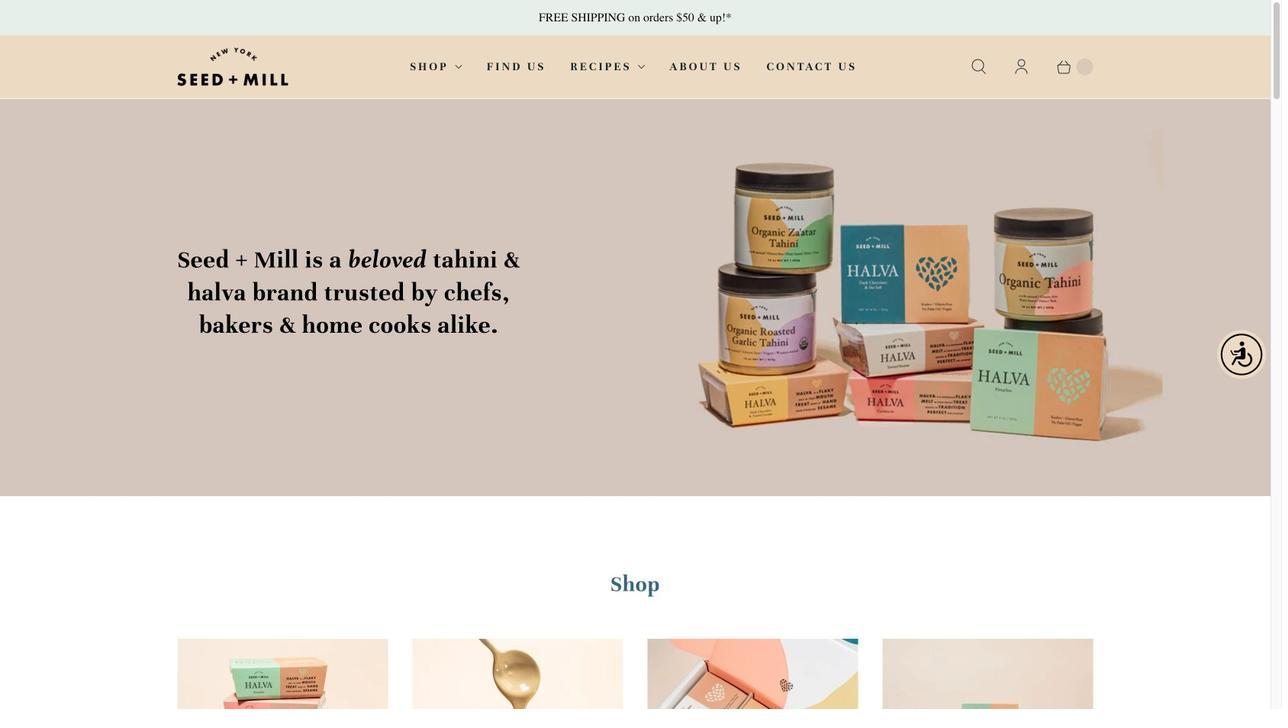 Task type: describe. For each thing, give the bounding box(es) containing it.
slide 1 of 1 element
[[0, 99, 1271, 496]]

announcement element
[[0, 0, 1271, 36]]

ultimate gift set; three jars of tahini and five containers of halva. image
[[883, 639, 1093, 709]]

search image
[[970, 58, 988, 76]]



Task type: locate. For each thing, give the bounding box(es) containing it.
my account image
[[1013, 58, 1031, 76]]

seed and mill logo image
[[177, 48, 288, 86]]

halva library; a stack of all five halva flavors. image
[[177, 639, 388, 709]]

an image of three halva containers in a shipper box with a recipe card on the side. image
[[648, 639, 858, 709]]

a jar of organic tahini with a spoon dripping tahini into it image
[[413, 639, 623, 709]]



